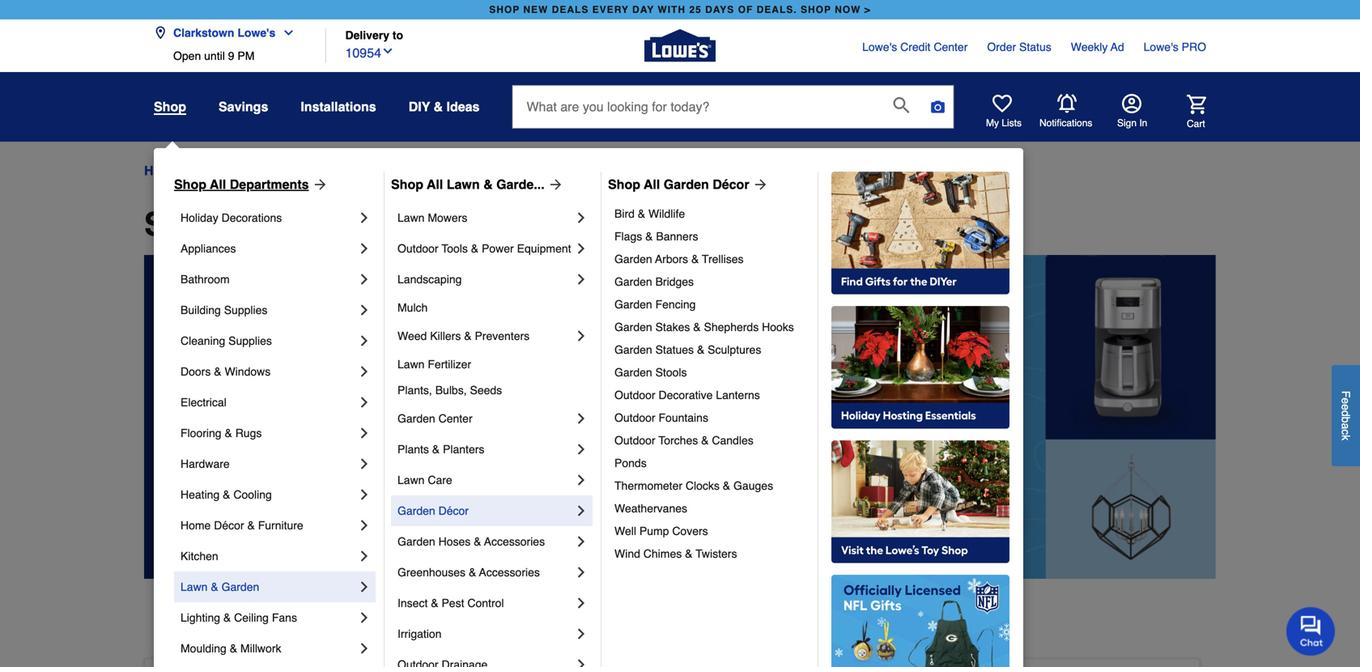 Task type: vqa. For each thing, say whether or not it's contained in the screenshot.
shop corresponding to shop All Garden Décor
yes



Task type: describe. For each thing, give the bounding box(es) containing it.
arbors
[[655, 253, 688, 266]]

deals
[[552, 4, 589, 15]]

search image
[[893, 97, 910, 113]]

lawn fertilizer link
[[398, 351, 589, 377]]

lighting
[[181, 611, 220, 624]]

clarkstown
[[173, 26, 234, 39]]

bathroom
[[181, 273, 230, 286]]

lighting & ceiling fans
[[181, 611, 297, 624]]

holiday decorations link
[[181, 202, 356, 233]]

chevron right image for garden décor
[[573, 503, 589, 519]]

garden for stakes
[[615, 321, 652, 334]]

lighting & ceiling fans link
[[181, 602, 356, 633]]

chevron right image for appliances
[[356, 240, 372, 257]]

banners
[[656, 230, 698, 243]]

chevron right image for outdoor tools & power equipment
[[573, 240, 589, 257]]

shop for shop all departments
[[144, 206, 225, 243]]

a
[[1340, 423, 1353, 429]]

& inside home décor & furniture link
[[247, 519, 255, 532]]

weed
[[398, 330, 427, 343]]

lowe's home improvement notification center image
[[1057, 94, 1077, 113]]

shop all garden décor
[[608, 177, 749, 192]]

chevron down image inside clarkstown lowe's button
[[276, 26, 295, 39]]

lanterns
[[716, 389, 760, 402]]

& inside bird & wildlife link
[[638, 207, 645, 220]]

well pump covers link
[[615, 520, 806, 543]]

in
[[1140, 117, 1148, 129]]

ponds
[[615, 457, 647, 470]]

& inside flags & banners link
[[645, 230, 653, 243]]

garden for bridges
[[615, 275, 652, 288]]

flooring & rugs link
[[181, 418, 356, 449]]

building supplies link
[[181, 295, 356, 326]]

chevron right image for doors & windows
[[356, 364, 372, 380]]

garden décor
[[398, 504, 469, 517]]

fencing
[[656, 298, 696, 311]]

chevron right image for cleaning supplies
[[356, 333, 372, 349]]

chevron right image for home décor & furniture
[[356, 517, 372, 534]]

lawn for lawn mowers
[[398, 211, 425, 224]]

all for shop all lawn & garde...
[[427, 177, 443, 192]]

irrigation
[[398, 628, 442, 640]]

arrow right image for shop all lawn & garde...
[[545, 177, 564, 193]]

lowe's for lowe's credit center
[[862, 40, 897, 53]]

cleaning
[[181, 334, 225, 347]]

flooring
[[181, 427, 222, 440]]

greenhouses & accessories link
[[398, 557, 573, 588]]

garden for décor
[[398, 504, 435, 517]]

& inside thermometer clocks & gauges "link"
[[723, 479, 730, 492]]

stools
[[656, 366, 687, 379]]

wildlife
[[649, 207, 685, 220]]

weed killers & preventers link
[[398, 321, 573, 351]]

bird & wildlife link
[[615, 202, 806, 225]]

hardware link
[[181, 449, 356, 479]]

sign in
[[1117, 117, 1148, 129]]

& inside the 'diy & ideas' "button"
[[434, 99, 443, 114]]

furniture
[[258, 519, 303, 532]]

1 horizontal spatial center
[[934, 40, 968, 53]]

lowe's pro
[[1144, 40, 1206, 53]]

& inside 'heating & cooling' link
[[223, 488, 230, 501]]

home for home décor & furniture
[[181, 519, 211, 532]]

clarkstown lowe's button
[[154, 17, 301, 49]]

lowe's inside button
[[238, 26, 276, 39]]

cleaning supplies link
[[181, 326, 356, 356]]

diy & ideas button
[[409, 92, 480, 121]]

camera image
[[930, 99, 946, 115]]

greenhouses
[[398, 566, 466, 579]]

hooks
[[762, 321, 794, 334]]

& inside plants & planters link
[[432, 443, 440, 456]]

& inside garden arbors & trellises link
[[691, 253, 699, 266]]

shop for shop all garden décor
[[608, 177, 640, 192]]

& inside lighting & ceiling fans link
[[223, 611, 231, 624]]

outdoor for outdoor torches & candles
[[615, 434, 656, 447]]

lawn care
[[398, 474, 452, 487]]

& inside lawn & garden link
[[211, 581, 218, 594]]

plants
[[398, 443, 429, 456]]

& inside garden statues & sculptures link
[[697, 343, 705, 356]]

Search Query text field
[[513, 86, 881, 128]]

mulch
[[398, 301, 428, 314]]

& inside outdoor torches & candles link
[[701, 434, 709, 447]]

moulding & millwork link
[[181, 633, 356, 664]]

torches
[[659, 434, 698, 447]]

pro
[[1182, 40, 1206, 53]]

insect & pest control
[[398, 597, 504, 610]]

building supplies
[[181, 304, 268, 317]]

shop all departments
[[174, 177, 309, 192]]

0 vertical spatial accessories
[[484, 535, 545, 548]]

supplies for building supplies
[[224, 304, 268, 317]]

to
[[393, 29, 403, 42]]

lists
[[1002, 117, 1022, 129]]

2 shop from the left
[[801, 4, 831, 15]]

departments for shop
[[230, 177, 309, 192]]

order
[[987, 40, 1016, 53]]

cleaning supplies
[[181, 334, 272, 347]]

chevron right image for weed killers & preventers
[[573, 328, 589, 344]]

& inside garden hoses & accessories link
[[474, 535, 481, 548]]

lawn & garden link
[[181, 572, 356, 602]]

cart button
[[1164, 95, 1206, 130]]

control
[[468, 597, 504, 610]]

lawn mowers link
[[398, 202, 573, 233]]

lowe's credit center
[[862, 40, 968, 53]]

greenhouses & accessories
[[398, 566, 540, 579]]

garden fencing link
[[615, 293, 806, 316]]

pump
[[640, 525, 669, 538]]

chevron right image for moulding & millwork
[[356, 640, 372, 657]]

tools
[[442, 242, 468, 255]]

chevron right image for lawn & garden
[[356, 579, 372, 595]]

outdoor for outdoor fountains
[[615, 411, 656, 424]]

shepherds
[[704, 321, 759, 334]]

bird
[[615, 207, 635, 220]]

f e e d b a c k button
[[1332, 365, 1360, 466]]

holiday hosting essentials. image
[[832, 306, 1010, 429]]

thermometer
[[615, 479, 683, 492]]

>
[[865, 4, 871, 15]]

d
[[1340, 410, 1353, 417]]

my lists link
[[986, 94, 1022, 130]]

preventers
[[475, 330, 530, 343]]

10954 button
[[345, 42, 394, 63]]

chevron right image for lawn mowers
[[573, 210, 589, 226]]

officially licensed n f l gifts. shop now. image
[[832, 575, 1010, 667]]

garden for fencing
[[615, 298, 652, 311]]

wind
[[615, 547, 640, 560]]

fertilizer
[[428, 358, 471, 371]]

rugs
[[235, 427, 262, 440]]

garden arbors & trellises link
[[615, 248, 806, 270]]

outdoor torches & candles link
[[615, 429, 806, 452]]

lowe's pro link
[[1144, 39, 1206, 55]]

doors & windows link
[[181, 356, 356, 387]]

chevron right image for greenhouses & accessories
[[573, 564, 589, 581]]

hardware
[[181, 457, 230, 470]]

garden stools
[[615, 366, 687, 379]]

moulding & millwork
[[181, 642, 281, 655]]

savings button
[[219, 92, 268, 121]]

departments for shop
[[283, 206, 481, 243]]

& inside 'doors & windows' link
[[214, 365, 222, 378]]

chevron right image for plants & planters
[[573, 441, 589, 457]]

& inside garden stakes & shepherds hooks link
[[693, 321, 701, 334]]

clarkstown lowe's
[[173, 26, 276, 39]]

25
[[689, 4, 702, 15]]

electrical link
[[181, 387, 356, 418]]

chimes
[[644, 547, 682, 560]]

décor for shop all departments
[[214, 519, 244, 532]]

sign
[[1117, 117, 1137, 129]]



Task type: locate. For each thing, give the bounding box(es) containing it.
all for shop all departments
[[233, 206, 274, 243]]

all for shop all departments
[[210, 177, 226, 192]]

garden down lawn care
[[398, 504, 435, 517]]

garden bridges
[[615, 275, 694, 288]]

1 horizontal spatial chevron down image
[[381, 45, 394, 58]]

diy & ideas
[[409, 99, 480, 114]]

pest
[[442, 597, 464, 610]]

& down outdoor fountains link
[[701, 434, 709, 447]]

9
[[228, 49, 234, 62]]

0 horizontal spatial lowe's
[[238, 26, 276, 39]]

ceiling
[[234, 611, 269, 624]]

stakes
[[656, 321, 690, 334]]

chevron right image for insect & pest control
[[573, 595, 589, 611]]

day
[[632, 4, 654, 15]]

1 shop from the left
[[174, 177, 206, 192]]

10954
[[345, 45, 381, 60]]

lawn up "mowers"
[[447, 177, 480, 192]]

chevron right image for electrical
[[356, 394, 372, 411]]

0 horizontal spatial home
[[144, 163, 180, 178]]

chevron right image for garden hoses & accessories
[[573, 534, 589, 550]]

chevron right image for landscaping
[[573, 271, 589, 287]]

well
[[615, 525, 636, 538]]

order status link
[[987, 39, 1052, 55]]

& right bird
[[638, 207, 645, 220]]

flags
[[615, 230, 642, 243]]

weekly ad
[[1071, 40, 1124, 53]]

all down shop all departments link on the top left of the page
[[233, 206, 274, 243]]

0 vertical spatial shop
[[154, 99, 186, 114]]

1 vertical spatial supplies
[[228, 334, 272, 347]]

installations button
[[301, 92, 376, 121]]

garden for arbors
[[615, 253, 652, 266]]

& left ceiling on the bottom of the page
[[223, 611, 231, 624]]

garde...
[[496, 177, 545, 192]]

e up "b"
[[1340, 404, 1353, 410]]

garden down flags
[[615, 253, 652, 266]]

installations
[[301, 99, 376, 114]]

& inside outdoor tools & power equipment link
[[471, 242, 479, 255]]

& right hoses
[[474, 535, 481, 548]]

location image
[[154, 26, 167, 39]]

décor down heating & cooling
[[214, 519, 244, 532]]

& left pest
[[431, 597, 439, 610]]

home down shop 'button'
[[144, 163, 180, 178]]

landscaping link
[[398, 264, 573, 295]]

garden up "garden fencing"
[[615, 275, 652, 288]]

outdoor inside outdoor decorative lanterns link
[[615, 389, 656, 402]]

home décor & furniture link
[[181, 510, 356, 541]]

3 shop from the left
[[608, 177, 640, 192]]

arrow right image inside shop all departments link
[[309, 177, 328, 193]]

garden for hoses
[[398, 535, 435, 548]]

shop button
[[154, 99, 186, 115]]

chevron right image
[[356, 210, 372, 226], [356, 271, 372, 287], [356, 302, 372, 318], [573, 328, 589, 344], [573, 441, 589, 457], [356, 487, 372, 503], [573, 534, 589, 550], [356, 548, 372, 564], [573, 564, 589, 581], [573, 595, 589, 611], [356, 610, 372, 626], [356, 640, 372, 657]]

& down garden hoses & accessories
[[469, 566, 476, 579]]

lowe's for lowe's pro
[[1144, 40, 1179, 53]]

2 horizontal spatial décor
[[713, 177, 749, 192]]

find gifts for the diyer. image
[[832, 172, 1010, 295]]

all up bird & wildlife
[[644, 177, 660, 192]]

lowe's home improvement cart image
[[1187, 95, 1206, 114]]

chevron right image for hardware
[[356, 456, 372, 472]]

garden down the plants,
[[398, 412, 435, 425]]

chevron right image for garden center
[[573, 411, 589, 427]]

& left furniture
[[247, 519, 255, 532]]

departments up landscaping
[[283, 206, 481, 243]]

lawn for lawn fertilizer
[[398, 358, 425, 371]]

chevron right image for building supplies
[[356, 302, 372, 318]]

lawn left care
[[398, 474, 425, 487]]

chevron right image for lawn care
[[573, 472, 589, 488]]

enjoy savings year-round. no matter what you're shopping for, find what you need at a great price. image
[[144, 255, 1216, 579]]

outdoor torches & candles
[[615, 434, 754, 447]]

& inside insect & pest control link
[[431, 597, 439, 610]]

garden left 'stools'
[[615, 366, 652, 379]]

deals.
[[757, 4, 797, 15]]

outdoor inside outdoor fountains link
[[615, 411, 656, 424]]

cart
[[1187, 118, 1205, 129]]

lawn mowers
[[398, 211, 468, 224]]

ponds link
[[615, 452, 806, 474]]

2 e from the top
[[1340, 404, 1353, 410]]

holiday decorations
[[181, 211, 282, 224]]

chevron right image
[[573, 210, 589, 226], [356, 240, 372, 257], [573, 240, 589, 257], [573, 271, 589, 287], [356, 333, 372, 349], [356, 364, 372, 380], [356, 394, 372, 411], [573, 411, 589, 427], [356, 425, 372, 441], [356, 456, 372, 472], [573, 472, 589, 488], [573, 503, 589, 519], [356, 517, 372, 534], [356, 579, 372, 595], [573, 626, 589, 642], [573, 657, 589, 667]]

departments up holiday decorations
[[194, 163, 268, 178]]

center
[[934, 40, 968, 53], [439, 412, 473, 425]]

shop
[[174, 177, 206, 192], [391, 177, 423, 192], [608, 177, 640, 192]]

décor inside home décor & furniture link
[[214, 519, 244, 532]]

& inside 'flooring & rugs' link
[[225, 427, 232, 440]]

all for shop all garden décor
[[644, 177, 660, 192]]

& down covers
[[685, 547, 693, 560]]

2 arrow right image from the left
[[545, 177, 564, 193]]

1 horizontal spatial arrow right image
[[545, 177, 564, 193]]

until
[[204, 49, 225, 62]]

kitchen
[[181, 550, 218, 563]]

& left garde...
[[483, 177, 493, 192]]

arrow right image
[[749, 177, 769, 193]]

decorations
[[222, 211, 282, 224]]

shop up bird
[[608, 177, 640, 192]]

chevron right image for holiday decorations
[[356, 210, 372, 226]]

1 vertical spatial home
[[181, 519, 211, 532]]

home up kitchen
[[181, 519, 211, 532]]

shop down 'home' link
[[144, 206, 225, 243]]

1 horizontal spatial lowe's
[[862, 40, 897, 53]]

heating & cooling
[[181, 488, 272, 501]]

garden for statues
[[615, 343, 652, 356]]

lawn care link
[[398, 465, 573, 496]]

arrow right image up the equipment
[[545, 177, 564, 193]]

garden hoses & accessories
[[398, 535, 545, 548]]

& left the millwork
[[230, 642, 237, 655]]

décor inside shop all garden décor link
[[713, 177, 749, 192]]

& left cooling
[[223, 488, 230, 501]]

lawn for lawn & garden
[[181, 581, 208, 594]]

0 horizontal spatial arrow right image
[[309, 177, 328, 193]]

supplies up "cleaning supplies"
[[224, 304, 268, 317]]

1 horizontal spatial home
[[181, 519, 211, 532]]

chevron right image for lighting & ceiling fans
[[356, 610, 372, 626]]

& inside moulding & millwork link
[[230, 642, 237, 655]]

chevron right image for heating & cooling
[[356, 487, 372, 503]]

shop down open
[[154, 99, 186, 114]]

0 horizontal spatial center
[[439, 412, 473, 425]]

all up lawn mowers
[[427, 177, 443, 192]]

every
[[592, 4, 629, 15]]

home décor & furniture
[[181, 519, 303, 532]]

décor for shop all lawn & garde...
[[439, 504, 469, 517]]

1 horizontal spatial décor
[[439, 504, 469, 517]]

chevron right image for bathroom
[[356, 271, 372, 287]]

& right stakes
[[693, 321, 701, 334]]

décor up hoses
[[439, 504, 469, 517]]

all
[[210, 177, 226, 192], [427, 177, 443, 192], [644, 177, 660, 192], [233, 206, 274, 243]]

lawn left "mowers"
[[398, 211, 425, 224]]

garden down "garden fencing"
[[615, 321, 652, 334]]

k
[[1340, 435, 1353, 441]]

& right "arbors"
[[691, 253, 699, 266]]

shop all lawn & garde... link
[[391, 175, 564, 194]]

& inside greenhouses & accessories link
[[469, 566, 476, 579]]

lowe's left pro
[[1144, 40, 1179, 53]]

visit the lowe's toy shop. image
[[832, 440, 1010, 564]]

0 vertical spatial décor
[[713, 177, 749, 192]]

chevron down image
[[276, 26, 295, 39], [381, 45, 394, 58]]

accessories up greenhouses & accessories link
[[484, 535, 545, 548]]

landscaping
[[398, 273, 462, 286]]

wind chimes & twisters
[[615, 547, 737, 560]]

e up d
[[1340, 398, 1353, 404]]

0 vertical spatial chevron down image
[[276, 26, 295, 39]]

0 horizontal spatial décor
[[214, 519, 244, 532]]

home for home
[[144, 163, 180, 178]]

plants,
[[398, 384, 432, 397]]

weekly
[[1071, 40, 1108, 53]]

shop up lawn mowers
[[391, 177, 423, 192]]

lawn for lawn care
[[398, 474, 425, 487]]

2 shop from the left
[[391, 177, 423, 192]]

plants & planters link
[[398, 434, 573, 465]]

shop all lawn & garde...
[[391, 177, 545, 192]]

lowe's home improvement account image
[[1122, 94, 1142, 113]]

décor up bird & wildlife link
[[713, 177, 749, 192]]

open until 9 pm
[[173, 49, 255, 62]]

2 horizontal spatial lowe's
[[1144, 40, 1179, 53]]

1 horizontal spatial shop
[[801, 4, 831, 15]]

lowe's left credit
[[862, 40, 897, 53]]

1 horizontal spatial shop
[[391, 177, 423, 192]]

garden statues & sculptures link
[[615, 338, 806, 361]]

0 horizontal spatial shop
[[174, 177, 206, 192]]

lawn fertilizer
[[398, 358, 471, 371]]

all up holiday decorations
[[210, 177, 226, 192]]

kitchen link
[[181, 541, 356, 572]]

outdoor tools & power equipment link
[[398, 233, 573, 264]]

chevron down image inside 10954 button
[[381, 45, 394, 58]]

garden up garden stools
[[615, 343, 652, 356]]

garden for stools
[[615, 366, 652, 379]]

arrow right image up shop all departments
[[309, 177, 328, 193]]

shop for shop all lawn & garde...
[[391, 177, 423, 192]]

power
[[482, 242, 514, 255]]

1 arrow right image from the left
[[309, 177, 328, 193]]

lowe's home improvement logo image
[[645, 10, 716, 81]]

chevron right image for irrigation
[[573, 626, 589, 642]]

& right flags
[[645, 230, 653, 243]]

1 vertical spatial shop
[[144, 206, 225, 243]]

delivery to
[[345, 29, 403, 42]]

1 e from the top
[[1340, 398, 1353, 404]]

f
[[1340, 391, 1353, 398]]

arrow right image inside shop all lawn & garde... link
[[545, 177, 564, 193]]

1 vertical spatial accessories
[[479, 566, 540, 579]]

shop for shop all departments
[[174, 177, 206, 192]]

garden for center
[[398, 412, 435, 425]]

shop up holiday at the top left of the page
[[174, 177, 206, 192]]

outdoor for outdoor decorative lanterns
[[615, 389, 656, 402]]

bathroom link
[[181, 264, 356, 295]]

chevron right image for kitchen
[[356, 548, 372, 564]]

plants & planters
[[398, 443, 485, 456]]

None search field
[[512, 85, 954, 144]]

1 vertical spatial center
[[439, 412, 473, 425]]

& left rugs
[[225, 427, 232, 440]]

0 vertical spatial supplies
[[224, 304, 268, 317]]

c
[[1340, 429, 1353, 435]]

& right 'tools'
[[471, 242, 479, 255]]

departments
[[194, 163, 268, 178], [230, 177, 309, 192], [283, 206, 481, 243]]

insect
[[398, 597, 428, 610]]

lawn up the plants,
[[398, 358, 425, 371]]

departments up holiday decorations link
[[230, 177, 309, 192]]

& right killers
[[464, 330, 472, 343]]

& inside wind chimes & twisters link
[[685, 547, 693, 560]]

lawn down kitchen
[[181, 581, 208, 594]]

garden down garden bridges
[[615, 298, 652, 311]]

outdoor decorative lanterns link
[[615, 384, 806, 406]]

shop for shop
[[154, 99, 186, 114]]

0 vertical spatial center
[[934, 40, 968, 53]]

& right plants
[[432, 443, 440, 456]]

garden décor link
[[398, 496, 573, 526]]

chevron right image for flooring & rugs
[[356, 425, 372, 441]]

seeds
[[470, 384, 502, 397]]

shop
[[489, 4, 520, 15], [801, 4, 831, 15]]

lowe's home improvement lists image
[[993, 94, 1012, 113]]

millwork
[[240, 642, 281, 655]]

heating & cooling link
[[181, 479, 356, 510]]

décor inside garden décor link
[[439, 504, 469, 517]]

gauges
[[734, 479, 773, 492]]

& right diy
[[434, 99, 443, 114]]

shop left now
[[801, 4, 831, 15]]

plants, bulbs, seeds
[[398, 384, 502, 397]]

holiday
[[181, 211, 218, 224]]

& down garden stakes & shepherds hooks
[[697, 343, 705, 356]]

1 shop from the left
[[489, 4, 520, 15]]

center down the "bulbs,"
[[439, 412, 473, 425]]

arrow right image
[[309, 177, 328, 193], [545, 177, 564, 193]]

wind chimes & twisters link
[[615, 543, 806, 565]]

thermometer clocks & gauges link
[[615, 474, 806, 497]]

garden statues & sculptures
[[615, 343, 761, 356]]

1 vertical spatial décor
[[439, 504, 469, 517]]

care
[[428, 474, 452, 487]]

center right credit
[[934, 40, 968, 53]]

0 horizontal spatial shop
[[489, 4, 520, 15]]

accessories up control
[[479, 566, 540, 579]]

outdoor inside outdoor torches & candles link
[[615, 434, 656, 447]]

status
[[1019, 40, 1052, 53]]

& inside shop all lawn & garde... link
[[483, 177, 493, 192]]

& up lighting
[[211, 581, 218, 594]]

& right clocks
[[723, 479, 730, 492]]

décor
[[713, 177, 749, 192], [439, 504, 469, 517], [214, 519, 244, 532]]

credit
[[900, 40, 931, 53]]

garden up greenhouses
[[398, 535, 435, 548]]

lowe's up pm
[[238, 26, 276, 39]]

0 vertical spatial home
[[144, 163, 180, 178]]

supplies up windows
[[228, 334, 272, 347]]

2 horizontal spatial shop
[[608, 177, 640, 192]]

delivery
[[345, 29, 389, 42]]

0 horizontal spatial chevron down image
[[276, 26, 295, 39]]

diy
[[409, 99, 430, 114]]

outdoor for outdoor tools & power equipment
[[398, 242, 439, 255]]

& right doors
[[214, 365, 222, 378]]

garden up wildlife
[[664, 177, 709, 192]]

& inside weed killers & preventers link
[[464, 330, 472, 343]]

garden fencing
[[615, 298, 696, 311]]

2 vertical spatial décor
[[214, 519, 244, 532]]

supplies for cleaning supplies
[[228, 334, 272, 347]]

chat invite button image
[[1287, 607, 1336, 656]]

outdoor inside outdoor tools & power equipment link
[[398, 242, 439, 255]]

weathervanes
[[615, 502, 687, 515]]

1 vertical spatial chevron down image
[[381, 45, 394, 58]]

garden up lighting & ceiling fans
[[222, 581, 259, 594]]

arrow right image for shop all departments
[[309, 177, 328, 193]]

shop left new
[[489, 4, 520, 15]]



